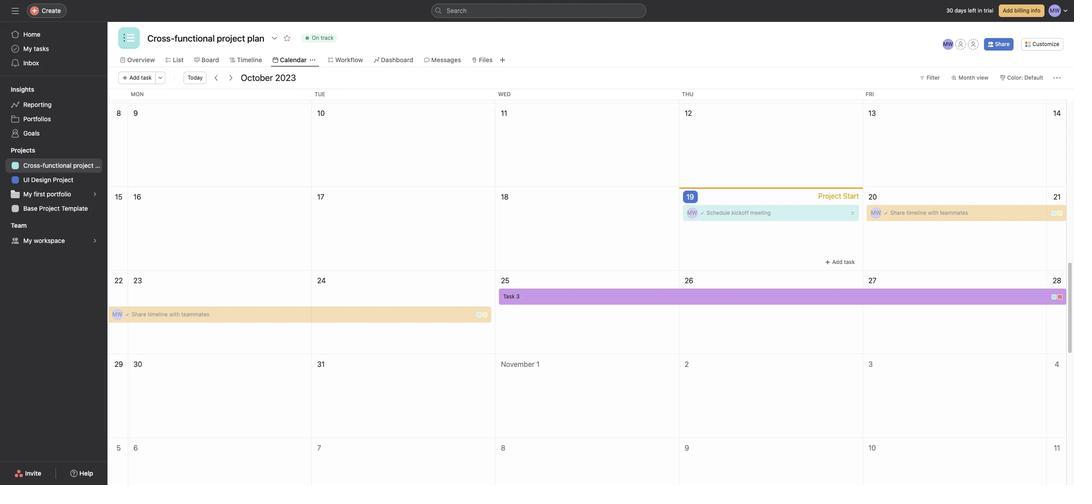 Task type: locate. For each thing, give the bounding box(es) containing it.
1 horizontal spatial task
[[844, 259, 855, 266]]

1 vertical spatial 8
[[501, 445, 506, 453]]

1 vertical spatial with
[[169, 311, 180, 318]]

projects button
[[0, 146, 35, 155]]

my workspace link
[[5, 234, 102, 248]]

default
[[1025, 74, 1044, 81]]

add task button
[[118, 72, 156, 84], [821, 256, 859, 269]]

22
[[115, 277, 123, 285]]

1 horizontal spatial timeline
[[907, 210, 927, 216]]

1 horizontal spatial share timeline with teammates
[[891, 210, 968, 216]]

1 horizontal spatial 3
[[869, 361, 873, 369]]

0 vertical spatial 11
[[501, 109, 508, 117]]

workflow
[[335, 56, 363, 64]]

left
[[968, 7, 977, 14]]

november
[[501, 361, 535, 369]]

0 horizontal spatial 30
[[134, 361, 142, 369]]

month
[[959, 74, 976, 81]]

timeline link
[[230, 55, 262, 65]]

1 horizontal spatial add task
[[833, 259, 855, 266]]

0 vertical spatial with
[[928, 210, 939, 216]]

view
[[977, 74, 989, 81]]

0 horizontal spatial with
[[169, 311, 180, 318]]

21
[[1054, 193, 1061, 201]]

0 vertical spatial add task
[[130, 74, 152, 81]]

add tab image
[[499, 56, 506, 64]]

0 vertical spatial 10
[[317, 109, 325, 117]]

search list box
[[432, 4, 647, 18]]

kickoff
[[732, 210, 749, 216]]

15
[[115, 193, 122, 201]]

my first portfolio
[[23, 190, 71, 198]]

0 horizontal spatial timeline
[[148, 311, 168, 318]]

filter button
[[916, 72, 944, 84]]

on track button
[[297, 32, 341, 44]]

add task
[[130, 74, 152, 81], [833, 259, 855, 266]]

0 vertical spatial add task button
[[118, 72, 156, 84]]

30
[[947, 7, 954, 14], [134, 361, 142, 369]]

help button
[[65, 466, 99, 482]]

hide sidebar image
[[12, 7, 19, 14]]

0 vertical spatial my
[[23, 45, 32, 52]]

search
[[447, 7, 467, 14]]

days
[[955, 7, 967, 14]]

1 vertical spatial 10
[[869, 445, 876, 453]]

see details, my first portfolio image
[[92, 192, 98, 197]]

1 vertical spatial add task
[[833, 259, 855, 266]]

1 vertical spatial timeline
[[148, 311, 168, 318]]

0 horizontal spatial task
[[141, 74, 152, 81]]

1 vertical spatial my
[[23, 190, 32, 198]]

info
[[1031, 7, 1041, 14]]

None text field
[[145, 30, 267, 46]]

1 horizontal spatial with
[[928, 210, 939, 216]]

trial
[[984, 7, 994, 14]]

8
[[117, 109, 121, 117], [501, 445, 506, 453]]

0 vertical spatial 30
[[947, 7, 954, 14]]

list image
[[124, 33, 134, 43]]

10
[[317, 109, 325, 117], [869, 445, 876, 453]]

my down 'team'
[[23, 237, 32, 245]]

thu
[[682, 91, 694, 98]]

base project template link
[[5, 202, 102, 216]]

0 horizontal spatial share
[[132, 311, 146, 318]]

task 3
[[503, 294, 520, 300]]

meeting
[[751, 210, 771, 216]]

1 vertical spatial teammates
[[181, 311, 210, 318]]

invite
[[25, 470, 41, 478]]

6
[[134, 445, 138, 453]]

my left tasks
[[23, 45, 32, 52]]

30 for 30 days left in trial
[[947, 7, 954, 14]]

filter
[[927, 74, 940, 81]]

0 vertical spatial add
[[1003, 7, 1013, 14]]

teammates
[[940, 210, 968, 216], [181, 311, 210, 318]]

0 vertical spatial project
[[53, 176, 73, 184]]

0 vertical spatial share
[[996, 41, 1010, 47]]

on track
[[312, 35, 334, 41]]

24
[[317, 277, 326, 285]]

messages link
[[424, 55, 461, 65]]

today
[[188, 74, 203, 81]]

share timeline with teammates
[[891, 210, 968, 216], [132, 311, 210, 318]]

20
[[869, 193, 877, 201]]

my for my workspace
[[23, 237, 32, 245]]

0 vertical spatial teammates
[[940, 210, 968, 216]]

files link
[[472, 55, 493, 65]]

share button
[[984, 38, 1014, 51]]

1 vertical spatial task
[[844, 259, 855, 266]]

project
[[53, 176, 73, 184], [819, 192, 842, 200], [39, 205, 60, 212]]

5
[[117, 445, 121, 453]]

30 right 29
[[134, 361, 142, 369]]

0 vertical spatial 9
[[134, 109, 138, 117]]

0 horizontal spatial add task button
[[118, 72, 156, 84]]

dashboard link
[[374, 55, 413, 65]]

0 vertical spatial 3
[[516, 294, 520, 300]]

2 horizontal spatial add
[[1003, 7, 1013, 14]]

my inside projects element
[[23, 190, 32, 198]]

2 vertical spatial add
[[833, 259, 843, 266]]

2 vertical spatial project
[[39, 205, 60, 212]]

my
[[23, 45, 32, 52], [23, 190, 32, 198], [23, 237, 32, 245]]

0 vertical spatial 8
[[117, 109, 121, 117]]

0 vertical spatial share timeline with teammates
[[891, 210, 968, 216]]

my for my tasks
[[23, 45, 32, 52]]

0 horizontal spatial add task
[[130, 74, 152, 81]]

project start
[[819, 192, 859, 200]]

reporting link
[[5, 98, 102, 112]]

23
[[134, 277, 142, 285]]

board link
[[194, 55, 219, 65]]

project down my first portfolio
[[39, 205, 60, 212]]

1 vertical spatial 30
[[134, 361, 142, 369]]

insights element
[[0, 82, 108, 142]]

1 vertical spatial 11
[[1054, 445, 1061, 453]]

14
[[1054, 109, 1061, 117]]

0 horizontal spatial teammates
[[181, 311, 210, 318]]

11
[[501, 109, 508, 117], [1054, 445, 1061, 453]]

tue
[[315, 91, 325, 98]]

customize button
[[1022, 38, 1064, 51]]

my left first
[[23, 190, 32, 198]]

help
[[79, 470, 93, 478]]

my tasks
[[23, 45, 49, 52]]

2 vertical spatial share
[[132, 311, 146, 318]]

home
[[23, 30, 40, 38]]

task
[[141, 74, 152, 81], [844, 259, 855, 266]]

calendar link
[[273, 55, 307, 65]]

invite button
[[9, 466, 47, 482]]

overview
[[127, 56, 155, 64]]

1 horizontal spatial 9
[[685, 445, 689, 453]]

1 horizontal spatial 10
[[869, 445, 876, 453]]

30 days left in trial
[[947, 7, 994, 14]]

task for the bottommost add task button
[[844, 259, 855, 266]]

see details, my workspace image
[[92, 238, 98, 244]]

2 vertical spatial my
[[23, 237, 32, 245]]

with
[[928, 210, 939, 216], [169, 311, 180, 318]]

18
[[501, 193, 509, 201]]

1 horizontal spatial 30
[[947, 7, 954, 14]]

my first portfolio link
[[5, 187, 102, 202]]

more actions image
[[1054, 74, 1061, 82], [158, 75, 163, 81]]

workflow link
[[328, 55, 363, 65]]

0 horizontal spatial 10
[[317, 109, 325, 117]]

reporting
[[23, 101, 52, 108]]

1 horizontal spatial share
[[891, 210, 905, 216]]

30 left days
[[947, 7, 954, 14]]

inbox
[[23, 59, 39, 67]]

previous month image
[[213, 74, 220, 82]]

my inside global "element"
[[23, 45, 32, 52]]

2 my from the top
[[23, 190, 32, 198]]

messages
[[431, 56, 461, 64]]

1 horizontal spatial add task button
[[821, 256, 859, 269]]

template
[[61, 205, 88, 212]]

first
[[34, 190, 45, 198]]

project inside base project template link
[[39, 205, 60, 212]]

26
[[685, 277, 694, 285]]

0 horizontal spatial add
[[130, 74, 140, 81]]

project down cross-functional project plan
[[53, 176, 73, 184]]

3 my from the top
[[23, 237, 32, 245]]

1 horizontal spatial teammates
[[940, 210, 968, 216]]

0 vertical spatial timeline
[[907, 210, 927, 216]]

project left 'start' on the top of the page
[[819, 192, 842, 200]]

mw up filter dropdown button
[[944, 41, 953, 47]]

add to starred image
[[284, 35, 291, 42]]

board
[[202, 56, 219, 64]]

1 vertical spatial share timeline with teammates
[[132, 311, 210, 318]]

project inside ui design project 'link'
[[53, 176, 73, 184]]

my inside teams element
[[23, 237, 32, 245]]

mw
[[944, 41, 953, 47], [688, 210, 698, 216], [871, 210, 881, 216], [112, 311, 122, 318]]

1 horizontal spatial 8
[[501, 445, 506, 453]]

0 horizontal spatial 11
[[501, 109, 508, 117]]

0 vertical spatial task
[[141, 74, 152, 81]]

billing
[[1015, 7, 1030, 14]]

1 my from the top
[[23, 45, 32, 52]]

2 horizontal spatial share
[[996, 41, 1010, 47]]



Task type: describe. For each thing, give the bounding box(es) containing it.
tab actions image
[[310, 57, 316, 63]]

2
[[685, 361, 689, 369]]

dashboard
[[381, 56, 413, 64]]

1 vertical spatial 3
[[869, 361, 873, 369]]

25
[[501, 277, 510, 285]]

functional
[[43, 162, 71, 169]]

on
[[312, 35, 319, 41]]

schedule kickoff meeting
[[707, 210, 771, 216]]

ui design project
[[23, 176, 73, 184]]

color:
[[1008, 74, 1023, 81]]

7
[[317, 445, 321, 453]]

1 horizontal spatial more actions image
[[1054, 74, 1061, 82]]

insights
[[11, 86, 34, 93]]

inbox link
[[5, 56, 102, 70]]

my workspace
[[23, 237, 65, 245]]

project
[[73, 162, 94, 169]]

1 vertical spatial add task button
[[821, 256, 859, 269]]

workspace
[[34, 237, 65, 245]]

team
[[11, 222, 27, 229]]

add inside add billing info button
[[1003, 7, 1013, 14]]

0 horizontal spatial share timeline with teammates
[[132, 311, 210, 318]]

1 vertical spatial add
[[130, 74, 140, 81]]

teams element
[[0, 218, 108, 250]]

schedule
[[707, 210, 730, 216]]

color: default
[[1008, 74, 1044, 81]]

2023
[[275, 73, 296, 83]]

0 horizontal spatial 9
[[134, 109, 138, 117]]

today button
[[184, 72, 207, 84]]

cross-functional project plan
[[23, 162, 107, 169]]

1 horizontal spatial add
[[833, 259, 843, 266]]

27
[[869, 277, 877, 285]]

in
[[978, 7, 983, 14]]

home link
[[5, 27, 102, 42]]

wed
[[498, 91, 511, 98]]

16
[[134, 193, 141, 201]]

mon
[[131, 91, 144, 98]]

timeline
[[237, 56, 262, 64]]

mw down "22"
[[112, 311, 122, 318]]

0 horizontal spatial more actions image
[[158, 75, 163, 81]]

show options image
[[271, 35, 278, 42]]

1
[[537, 361, 540, 369]]

add billing info
[[1003, 7, 1041, 14]]

4
[[1055, 361, 1060, 369]]

base
[[23, 205, 37, 212]]

base project template
[[23, 205, 88, 212]]

1 vertical spatial project
[[819, 192, 842, 200]]

ui design project link
[[5, 173, 102, 187]]

mw down the 19
[[688, 210, 698, 216]]

1 vertical spatial share
[[891, 210, 905, 216]]

task
[[503, 294, 515, 300]]

31
[[317, 361, 325, 369]]

1 horizontal spatial 11
[[1054, 445, 1061, 453]]

19
[[687, 193, 694, 201]]

add billing info button
[[999, 4, 1045, 17]]

goals link
[[5, 126, 102, 141]]

design
[[31, 176, 51, 184]]

cross-
[[23, 162, 43, 169]]

portfolios
[[23, 115, 51, 123]]

cross-functional project plan link
[[5, 159, 107, 173]]

ui
[[23, 176, 29, 184]]

30 for 30
[[134, 361, 142, 369]]

color: default button
[[996, 72, 1048, 84]]

list
[[173, 56, 184, 64]]

portfolio
[[47, 190, 71, 198]]

0 horizontal spatial 3
[[516, 294, 520, 300]]

1 vertical spatial 9
[[685, 445, 689, 453]]

share inside button
[[996, 41, 1010, 47]]

next month image
[[227, 74, 235, 82]]

global element
[[0, 22, 108, 76]]

november 1
[[501, 361, 540, 369]]

17
[[317, 193, 324, 201]]

tasks
[[34, 45, 49, 52]]

files
[[479, 56, 493, 64]]

mw inside button
[[944, 41, 953, 47]]

projects element
[[0, 142, 108, 218]]

create button
[[27, 4, 67, 18]]

plan
[[95, 162, 107, 169]]

month view
[[959, 74, 989, 81]]

my for my first portfolio
[[23, 190, 32, 198]]

insights button
[[0, 85, 34, 94]]

0 horizontal spatial 8
[[117, 109, 121, 117]]

goals
[[23, 130, 40, 137]]

create
[[42, 7, 61, 14]]

calendar
[[280, 56, 307, 64]]

overview link
[[120, 55, 155, 65]]

mw down 20
[[871, 210, 881, 216]]

customize
[[1033, 41, 1060, 47]]

13
[[869, 109, 876, 117]]

october
[[241, 73, 273, 83]]

task for the topmost add task button
[[141, 74, 152, 81]]

portfolios link
[[5, 112, 102, 126]]



Task type: vqa. For each thing, say whether or not it's contained in the screenshot.
Close this dialog IMAGE
no



